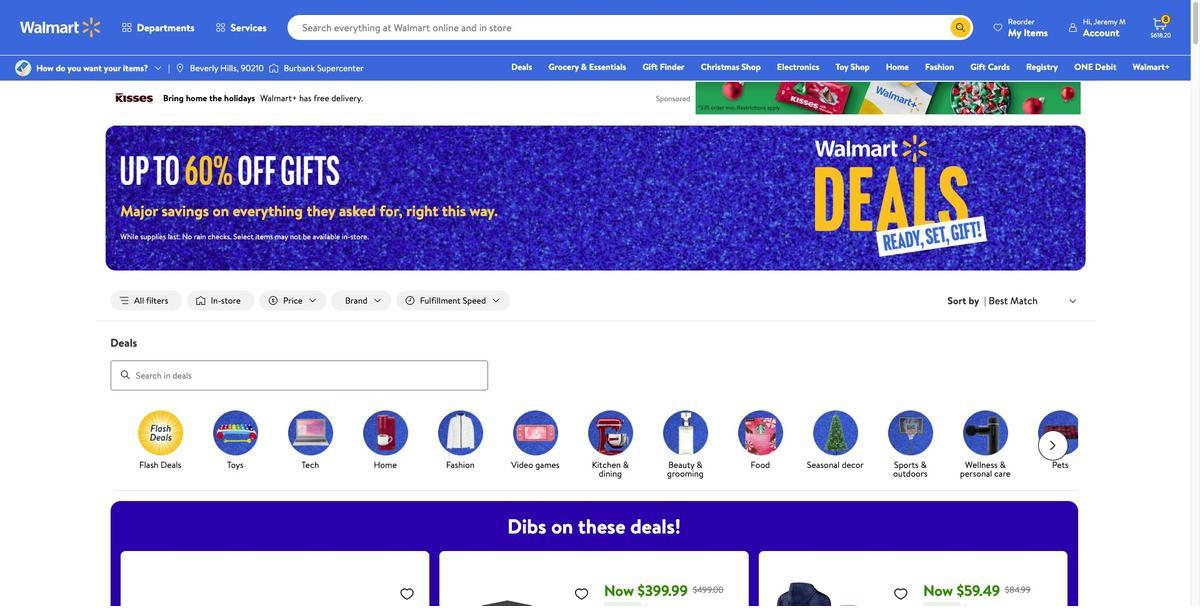 Task type: vqa. For each thing, say whether or not it's contained in the screenshot.
Change
no



Task type: describe. For each thing, give the bounding box(es) containing it.
now $399.99 $499.00
[[604, 580, 724, 601]]

one debit link
[[1069, 60, 1122, 74]]

care
[[994, 467, 1011, 480]]

checks.
[[208, 231, 231, 242]]

seasonal
[[807, 459, 840, 471]]

deals link
[[506, 60, 538, 74]]

pets
[[1052, 459, 1069, 471]]

how
[[36, 62, 54, 74]]

$399.99
[[638, 580, 688, 601]]

reorder my items
[[1008, 16, 1048, 39]]

video
[[511, 459, 533, 471]]

grocery
[[548, 61, 579, 73]]

 image for beverly
[[175, 63, 185, 73]]

search icon image
[[956, 23, 966, 33]]

in-
[[342, 231, 350, 242]]

& for dining
[[623, 459, 629, 471]]

jeremy
[[1094, 16, 1117, 27]]

price
[[283, 294, 303, 307]]

$59.49
[[957, 580, 1000, 601]]

 image for burbank
[[269, 62, 279, 74]]

0 horizontal spatial home
[[374, 459, 397, 471]]

shop kitchen and dining. image
[[588, 410, 633, 455]]

one debit
[[1074, 61, 1117, 73]]

debit
[[1095, 61, 1117, 73]]

store
[[221, 294, 241, 307]]

cards
[[988, 61, 1010, 73]]

shop tech. image
[[288, 410, 333, 455]]

finder
[[660, 61, 685, 73]]

0 horizontal spatial fashion link
[[428, 410, 493, 472]]

8 $618.20
[[1151, 14, 1171, 39]]

one
[[1074, 61, 1093, 73]]

wellness
[[965, 459, 998, 471]]

gift cards link
[[965, 60, 1015, 74]]

1 horizontal spatial walmart black friday deals for days image
[[728, 126, 1085, 271]]

kitchen
[[592, 459, 621, 471]]

these
[[578, 512, 626, 540]]

personal
[[960, 467, 992, 480]]

christmas shop link
[[695, 60, 766, 74]]

games
[[535, 459, 560, 471]]

select
[[233, 231, 254, 242]]

& for outdoors
[[921, 459, 927, 471]]

1 horizontal spatial home
[[886, 61, 909, 73]]

not
[[290, 231, 301, 242]]

supercenter
[[317, 62, 364, 74]]

1 vertical spatial fashion
[[446, 459, 475, 471]]

outdoors
[[893, 467, 928, 480]]

want
[[83, 62, 102, 74]]

toy shop
[[836, 61, 870, 73]]

& for essentials
[[581, 61, 587, 73]]

m
[[1119, 16, 1126, 27]]

account
[[1083, 25, 1119, 39]]

video games link
[[503, 410, 568, 472]]

electronics link
[[771, 60, 825, 74]]

items
[[1024, 25, 1048, 39]]

shop beauty and grooming. image
[[663, 410, 708, 455]]

all filters
[[134, 294, 168, 307]]

now for now $399.99
[[604, 580, 634, 601]]

by
[[969, 294, 979, 308]]

fulfillment speed button
[[396, 291, 510, 311]]

$84.99
[[1005, 584, 1031, 596]]

grocery & essentials
[[548, 61, 626, 73]]

gift cards
[[970, 61, 1010, 73]]

in-store
[[211, 294, 241, 307]]

flash
[[139, 459, 159, 471]]

grooming
[[667, 467, 704, 480]]

dibs on these deals!
[[507, 512, 681, 540]]

walmart+ link
[[1127, 60, 1176, 74]]

gift for gift finder
[[642, 61, 658, 73]]

sponsored
[[656, 93, 690, 103]]

last.
[[168, 231, 180, 242]]

walmart image
[[20, 18, 101, 38]]

toy
[[836, 61, 848, 73]]

beauty & grooming link
[[653, 410, 718, 480]]

video games
[[511, 459, 560, 471]]

wellness & personal care link
[[953, 410, 1018, 480]]

now $59.49 $84.99
[[923, 580, 1031, 601]]

flash deals link
[[128, 410, 193, 472]]

while supplies last. no rain checks. select items may not be available in-store.
[[120, 231, 369, 242]]

Deals search field
[[95, 335, 1095, 390]]

burbank
[[284, 62, 315, 74]]

sports & outdoors
[[893, 459, 928, 480]]

8
[[1164, 14, 1168, 25]]

store.
[[350, 231, 369, 242]]

toys link
[[203, 410, 268, 472]]

1 vertical spatial home link
[[353, 410, 418, 472]]

dibs
[[507, 512, 546, 540]]

dining
[[599, 467, 622, 480]]

flash deals image
[[138, 410, 183, 455]]

0 vertical spatial fashion
[[925, 61, 954, 73]]

1 horizontal spatial home link
[[880, 60, 915, 74]]

wellness & personal care
[[960, 459, 1011, 480]]

brand button
[[331, 291, 391, 311]]

food
[[751, 459, 770, 471]]

add to favorites list, men's fanatics branded heather navy new england patriots hook and ladder pullover hoodie image
[[893, 586, 908, 602]]

christmas shop
[[701, 61, 761, 73]]

seasonal decor
[[807, 459, 864, 471]]

hi,
[[1083, 16, 1092, 27]]

shop sports and outdoors. image
[[888, 410, 933, 455]]

price button
[[259, 291, 326, 311]]

your
[[104, 62, 121, 74]]

available
[[313, 231, 340, 242]]



Task type: locate. For each thing, give the bounding box(es) containing it.
0 vertical spatial on
[[213, 200, 229, 221]]

deals inside deals link
[[511, 61, 532, 73]]

services button
[[205, 13, 277, 43]]

all
[[134, 294, 144, 307]]

1 horizontal spatial shop
[[850, 61, 870, 73]]

sort by |
[[948, 294, 986, 308]]

way.
[[470, 200, 498, 221]]

hi, jeremy m account
[[1083, 16, 1126, 39]]

0 horizontal spatial on
[[213, 200, 229, 221]]

& right the sports
[[921, 459, 927, 471]]

|
[[168, 62, 170, 74], [984, 294, 986, 308]]

deals right "flash"
[[161, 459, 181, 471]]

no
[[182, 231, 192, 242]]

major savings on everything they asked for, right this way.
[[120, 200, 498, 221]]

0 horizontal spatial gift
[[642, 61, 658, 73]]

shop fashion. image
[[438, 410, 483, 455]]

shop wellness and self-care. image
[[963, 410, 1008, 455]]

match
[[1010, 294, 1038, 307]]

0 horizontal spatial  image
[[15, 60, 31, 76]]

electronics
[[777, 61, 819, 73]]

1 horizontal spatial fashion
[[925, 61, 954, 73]]

grocery & essentials link
[[543, 60, 632, 74]]

deals up search icon
[[110, 335, 137, 351]]

 image left "beverly"
[[175, 63, 185, 73]]

& right wellness
[[1000, 459, 1006, 471]]

0 vertical spatial |
[[168, 62, 170, 74]]

0 horizontal spatial deals
[[110, 335, 137, 351]]

& right dining
[[623, 459, 629, 471]]

departments button
[[111, 13, 205, 43]]

flash deals
[[139, 459, 181, 471]]

now right the add to favorites list, men's fanatics branded heather navy new england patriots hook and ladder pullover hoodie image
[[923, 580, 953, 601]]

2 horizontal spatial  image
[[269, 62, 279, 74]]

walmart+
[[1133, 61, 1170, 73]]

kitchen & dining
[[592, 459, 629, 480]]

| right items?
[[168, 62, 170, 74]]

home image
[[363, 410, 408, 455]]

home down home image
[[374, 459, 397, 471]]

right
[[406, 200, 438, 221]]

0 vertical spatial fashion link
[[920, 60, 960, 74]]

2 gift from the left
[[970, 61, 986, 73]]

tech
[[302, 459, 319, 471]]

now for now $59.49
[[923, 580, 953, 601]]

they
[[307, 200, 335, 221]]

sports
[[894, 459, 919, 471]]

1 horizontal spatial on
[[551, 512, 573, 540]]

gift left the cards
[[970, 61, 986, 73]]

gift finder
[[642, 61, 685, 73]]

 image
[[15, 60, 31, 76], [269, 62, 279, 74], [175, 63, 185, 73]]

fulfillment
[[420, 294, 461, 307]]

$499.00
[[693, 584, 724, 596]]

next slide for chipmodulewithimages list image
[[1038, 430, 1068, 460]]

gift for gift cards
[[970, 61, 986, 73]]

add to favorites list, skinceuticals clarifying clay deep pore cleansing masque for normal, oily, combination skin 60 ml / 2.4 fl. oz. image
[[399, 586, 415, 602]]

toy shop link
[[830, 60, 875, 74]]

in-
[[211, 294, 221, 307]]

best
[[989, 294, 1008, 307]]

shop toys. image
[[213, 410, 258, 455]]

1 vertical spatial home
[[374, 459, 397, 471]]

shop holiday decor. image
[[813, 410, 858, 455]]

departments
[[137, 21, 194, 34]]

may
[[275, 231, 288, 242]]

& inside sports & outdoors
[[921, 459, 927, 471]]

& right the grocery
[[581, 61, 587, 73]]

1 vertical spatial on
[[551, 512, 573, 540]]

| right by on the right
[[984, 294, 986, 308]]

Search in deals search field
[[110, 360, 488, 390]]

items
[[255, 231, 273, 242]]

1 horizontal spatial |
[[984, 294, 986, 308]]

deals
[[511, 61, 532, 73], [110, 335, 137, 351], [161, 459, 181, 471]]

| inside sort and filter section element
[[984, 294, 986, 308]]

1 vertical spatial deals
[[110, 335, 137, 351]]

walmart black friday deals for days image
[[728, 126, 1085, 271], [120, 154, 350, 185]]

1 horizontal spatial  image
[[175, 63, 185, 73]]

asked
[[339, 200, 376, 221]]

decor
[[842, 459, 864, 471]]

 image left how at left top
[[15, 60, 31, 76]]

best match button
[[986, 292, 1080, 309]]

kitchen & dining link
[[578, 410, 643, 480]]

in-store button
[[187, 291, 254, 311]]

shop
[[741, 61, 761, 73], [850, 61, 870, 73]]

0 horizontal spatial fashion
[[446, 459, 475, 471]]

deals left the grocery
[[511, 61, 532, 73]]

filters
[[146, 294, 168, 307]]

 image right 90210
[[269, 62, 279, 74]]

deals inside flash deals 'link'
[[161, 459, 181, 471]]

you
[[68, 62, 81, 74]]

home right the toy shop link
[[886, 61, 909, 73]]

search image
[[120, 370, 130, 380]]

shop for toy shop
[[850, 61, 870, 73]]

sort and filter section element
[[95, 281, 1095, 321]]

speed
[[463, 294, 486, 307]]

0 horizontal spatial now
[[604, 580, 634, 601]]

supplies
[[140, 231, 166, 242]]

essentials
[[589, 61, 626, 73]]

0 vertical spatial deals
[[511, 61, 532, 73]]

2 horizontal spatial deals
[[511, 61, 532, 73]]

& inside beauty & grooming
[[697, 459, 702, 471]]

food link
[[728, 410, 793, 472]]

sports & outdoors link
[[878, 410, 943, 480]]

1 shop from the left
[[741, 61, 761, 73]]

how do you want your items?
[[36, 62, 148, 74]]

1 horizontal spatial deals
[[161, 459, 181, 471]]

registry
[[1026, 61, 1058, 73]]

Search search field
[[287, 15, 973, 40]]

shop right toy at the top right of the page
[[850, 61, 870, 73]]

this
[[442, 200, 466, 221]]

2 now from the left
[[923, 580, 953, 601]]

0 vertical spatial home link
[[880, 60, 915, 74]]

my
[[1008, 25, 1021, 39]]

be
[[303, 231, 311, 242]]

 image for how
[[15, 60, 31, 76]]

0 horizontal spatial shop
[[741, 61, 761, 73]]

shop video games. image
[[513, 410, 558, 455]]

1 horizontal spatial now
[[923, 580, 953, 601]]

deals inside deals search field
[[110, 335, 137, 351]]

shop right christmas
[[741, 61, 761, 73]]

gift
[[642, 61, 658, 73], [970, 61, 986, 73]]

on up the checks.
[[213, 200, 229, 221]]

rain
[[194, 231, 206, 242]]

1 horizontal spatial gift
[[970, 61, 986, 73]]

0 horizontal spatial |
[[168, 62, 170, 74]]

hills,
[[220, 62, 239, 74]]

fashion left gift cards link
[[925, 61, 954, 73]]

reorder
[[1008, 16, 1035, 27]]

1 gift from the left
[[642, 61, 658, 73]]

beverly
[[190, 62, 218, 74]]

1 horizontal spatial fashion link
[[920, 60, 960, 74]]

& inside wellness & personal care
[[1000, 459, 1006, 471]]

for,
[[379, 200, 403, 221]]

2 vertical spatial deals
[[161, 459, 181, 471]]

0 vertical spatial home
[[886, 61, 909, 73]]

& inside kitchen & dining
[[623, 459, 629, 471]]

pets link
[[1028, 410, 1093, 472]]

do
[[56, 62, 65, 74]]

2 shop from the left
[[850, 61, 870, 73]]

shop food image
[[738, 410, 783, 455]]

now right add to favorites list, xbox series x video game console, black icon at the left of page
[[604, 580, 634, 601]]

seasonal decor link
[[803, 410, 868, 472]]

sort
[[948, 294, 966, 308]]

& for grooming
[[697, 459, 702, 471]]

beverly hills, 90210
[[190, 62, 264, 74]]

shop pets. image
[[1038, 410, 1083, 455]]

everything
[[233, 200, 303, 221]]

1 vertical spatial |
[[984, 294, 986, 308]]

Walmart Site-Wide search field
[[287, 15, 973, 40]]

fashion down shop fashion. image
[[446, 459, 475, 471]]

& for personal
[[1000, 459, 1006, 471]]

toys
[[227, 459, 244, 471]]

shop for christmas shop
[[741, 61, 761, 73]]

0 horizontal spatial home link
[[353, 410, 418, 472]]

while
[[120, 231, 138, 242]]

beauty & grooming
[[667, 459, 704, 480]]

1 now from the left
[[604, 580, 634, 601]]

gift left finder
[[642, 61, 658, 73]]

1 vertical spatial fashion link
[[428, 410, 493, 472]]

fashion link
[[920, 60, 960, 74], [428, 410, 493, 472]]

now
[[604, 580, 634, 601], [923, 580, 953, 601]]

& right beauty on the right bottom of page
[[697, 459, 702, 471]]

0 horizontal spatial walmart black friday deals for days image
[[120, 154, 350, 185]]

90210
[[241, 62, 264, 74]]

add to favorites list, xbox series x video game console, black image
[[574, 586, 589, 602]]

on right dibs
[[551, 512, 573, 540]]



